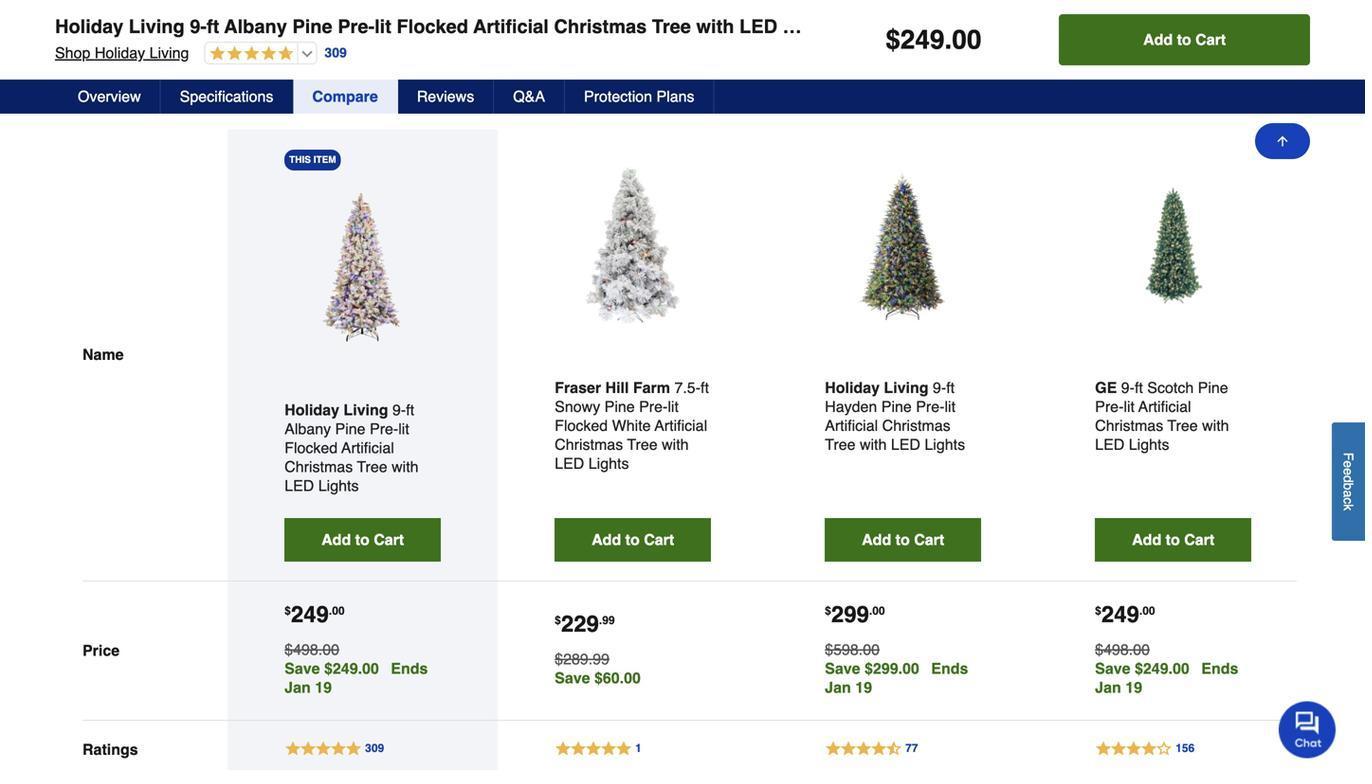 Task type: locate. For each thing, give the bounding box(es) containing it.
0 vertical spatial albany
[[224, 16, 287, 37]]

2 jan from the left
[[825, 679, 851, 697]]

0 horizontal spatial holiday living
[[285, 401, 388, 419]]

this
[[289, 154, 311, 165]]

pre- inside 9-ft albany pine pre-lit flocked artificial christmas tree with led lights
[[370, 420, 399, 438]]

pre- for 7.5-ft snowy pine pre-lit flocked white artificial christmas tree with led lights
[[639, 398, 668, 416]]

christmas
[[554, 16, 647, 37], [882, 417, 951, 435], [1095, 417, 1164, 435], [555, 436, 623, 454], [285, 458, 353, 476]]

0 horizontal spatial flocked
[[285, 439, 338, 457]]

snowy
[[555, 398, 600, 416]]

1 ends from the left
[[391, 660, 428, 678]]

1 vertical spatial albany
[[285, 420, 331, 438]]

pine for 9-ft hayden pine pre-lit artificial christmas tree with led lights
[[882, 398, 912, 416]]

christmas inside 9-ft albany pine pre-lit flocked artificial christmas tree with led lights
[[285, 458, 353, 476]]

1 ends jan 19 from the left
[[285, 660, 428, 697]]

1 horizontal spatial $249.00
[[1135, 660, 1190, 678]]

k
[[1341, 505, 1357, 511]]

led inside 9-ft scotch pine pre-lit artificial christmas tree with led lights
[[1095, 436, 1125, 454]]

1 horizontal spatial $498.00
[[1095, 641, 1150, 659]]

this item
[[289, 154, 336, 165]]

specifications button
[[161, 80, 293, 114]]

lit inside 9-ft hayden pine pre-lit artificial christmas tree with led lights
[[945, 398, 956, 416]]

2 horizontal spatial jan
[[1095, 679, 1122, 697]]

9- inside 9-ft scotch pine pre-lit artificial christmas tree with led lights
[[1122, 379, 1135, 397]]

jan
[[285, 679, 311, 697], [825, 679, 851, 697], [1095, 679, 1122, 697]]

pine for 9-ft albany pine pre-lit flocked artificial christmas tree with led lights
[[335, 420, 366, 438]]

1 vertical spatial flocked
[[555, 417, 608, 435]]

christmas inside 9-ft hayden pine pre-lit artificial christmas tree with led lights
[[882, 417, 951, 435]]

0 horizontal spatial ends
[[391, 660, 428, 678]]

living
[[129, 16, 185, 37], [149, 44, 189, 62], [884, 379, 929, 397], [344, 401, 388, 419]]

flocked inside the 7.5-ft snowy pine pre-lit flocked white artificial christmas tree with led lights
[[555, 417, 608, 435]]

pine inside 9-ft scotch pine pre-lit artificial christmas tree with led lights
[[1198, 379, 1229, 397]]

7.5-ft snowy pine pre-lit flocked white artificial christmas tree with led lights
[[555, 379, 709, 473]]

$ 299 . 00
[[825, 602, 885, 628]]

save $249.00
[[285, 660, 379, 678], [1095, 660, 1190, 678]]

0 horizontal spatial 249
[[291, 602, 329, 628]]

lit
[[375, 16, 392, 37], [668, 398, 679, 416], [945, 398, 956, 416], [1124, 398, 1135, 416], [399, 420, 409, 438]]

lit inside 9-ft albany pine pre-lit flocked artificial christmas tree with led lights
[[399, 420, 409, 438]]

lights inside 9-ft scotch pine pre-lit artificial christmas tree with led lights
[[1129, 436, 1170, 454]]

$498.00
[[285, 641, 339, 659], [1095, 641, 1150, 659]]

add to cart for 9-ft scotch pine pre-lit artificial christmas tree with led lights
[[1132, 531, 1215, 549]]

.
[[945, 25, 952, 55], [329, 605, 332, 618], [869, 605, 873, 618], [1140, 605, 1143, 618], [599, 614, 602, 628]]

tree inside 9-ft albany pine pre-lit flocked artificial christmas tree with led lights
[[357, 458, 388, 476]]

0 horizontal spatial save $249.00
[[285, 660, 379, 678]]

add for 9-ft hayden pine pre-lit artificial christmas tree with led lights
[[862, 531, 892, 549]]

holiday living for albany
[[285, 401, 388, 419]]

pine inside 9-ft albany pine pre-lit flocked artificial christmas tree with led lights
[[335, 420, 366, 438]]

9- for 9-ft hayden pine pre-lit artificial christmas tree with led lights
[[933, 379, 947, 397]]

ft for 9-ft albany pine pre-lit flocked artificial christmas tree with led lights
[[406, 401, 414, 419]]

ft for 9-ft scotch pine pre-lit artificial christmas tree with led lights
[[1135, 379, 1143, 397]]

holiday
[[55, 16, 124, 37], [95, 44, 145, 62], [825, 379, 880, 397], [285, 401, 339, 419]]

1 vertical spatial holiday living
[[285, 401, 388, 419]]

0 vertical spatial holiday living
[[825, 379, 929, 397]]

cart for 9-ft scotch pine pre-lit artificial christmas tree with led lights
[[1185, 531, 1215, 549]]

2 horizontal spatial 19
[[1126, 679, 1143, 697]]

2 horizontal spatial 249
[[1102, 602, 1140, 628]]

ft for 7.5-ft snowy pine pre-lit flocked white artificial christmas tree with led lights
[[701, 379, 709, 397]]

2 19 from the left
[[856, 679, 872, 697]]

1 $498.00 from the left
[[285, 641, 339, 659]]

add to cart button for 9-ft scotch pine pre-lit artificial christmas tree with led lights
[[1095, 519, 1252, 562]]

pre-
[[338, 16, 375, 37], [639, 398, 668, 416], [916, 398, 945, 416], [1095, 398, 1124, 416], [370, 420, 399, 438]]

flocked
[[397, 16, 468, 37], [555, 417, 608, 435], [285, 439, 338, 457]]

ft inside 9-ft albany pine pre-lit flocked artificial christmas tree with led lights
[[406, 401, 414, 419]]

1 $249.00 from the left
[[324, 660, 379, 678]]

to
[[1177, 31, 1192, 48], [355, 531, 370, 549], [626, 531, 640, 549], [896, 531, 910, 549], [1166, 531, 1180, 549]]

$289.99
[[555, 651, 610, 668]]

fraser hill farm
[[555, 379, 670, 397]]

ft inside 9-ft hayden pine pre-lit artificial christmas tree with led lights
[[947, 379, 955, 397]]

$60.00
[[595, 670, 641, 687]]

specifications
[[180, 88, 273, 105]]

cart
[[1196, 31, 1226, 48], [374, 531, 404, 549], [644, 531, 674, 549], [914, 531, 945, 549], [1185, 531, 1215, 549]]

9-
[[190, 16, 207, 37], [933, 379, 947, 397], [1122, 379, 1135, 397], [393, 401, 406, 419]]

ends
[[391, 660, 428, 678], [931, 660, 969, 678], [1202, 660, 1239, 678]]

compare down 309
[[312, 88, 378, 105]]

1 horizontal spatial ends jan 19
[[825, 660, 969, 697]]

2 horizontal spatial ends
[[1202, 660, 1239, 678]]

compare button
[[49, 51, 1316, 110], [293, 80, 398, 114]]

1 horizontal spatial holiday living
[[825, 379, 929, 397]]

c
[[1341, 498, 1357, 505]]

1 horizontal spatial ends
[[931, 660, 969, 678]]

2 $249.00 from the left
[[1135, 660, 1190, 678]]

1 horizontal spatial jan
[[825, 679, 851, 697]]

ends jan 19
[[285, 660, 428, 697], [825, 660, 969, 697], [1095, 660, 1239, 697]]

pre- inside 9-ft scotch pine pre-lit artificial christmas tree with led lights
[[1095, 398, 1124, 416]]

flocked inside 9-ft albany pine pre-lit flocked artificial christmas tree with led lights
[[285, 439, 338, 457]]

1 horizontal spatial 19
[[856, 679, 872, 697]]

0 horizontal spatial jan
[[285, 679, 311, 697]]

0 horizontal spatial compare
[[70, 67, 169, 93]]

9- inside 9-ft albany pine pre-lit flocked artificial christmas tree with led lights
[[393, 401, 406, 419]]

$249.00
[[324, 660, 379, 678], [1135, 660, 1190, 678]]

pine inside the 7.5-ft snowy pine pre-lit flocked white artificial christmas tree with led lights
[[605, 398, 635, 416]]

lights inside 9-ft hayden pine pre-lit artificial christmas tree with led lights
[[925, 436, 965, 454]]

compare
[[70, 67, 169, 93], [312, 88, 378, 105]]

$ 249 . 00
[[886, 25, 982, 55], [285, 602, 345, 628], [1095, 602, 1156, 628]]

add
[[1144, 31, 1173, 48], [322, 531, 351, 549], [592, 531, 621, 549], [862, 531, 892, 549], [1132, 531, 1162, 549]]

f e e d b a c k
[[1341, 453, 1357, 511]]

chat invite button image
[[1279, 701, 1337, 759]]

3 jan from the left
[[1095, 679, 1122, 697]]

artificial
[[473, 16, 549, 37], [1139, 398, 1192, 416], [655, 417, 708, 435], [825, 417, 878, 435], [342, 439, 394, 457]]

lights
[[783, 16, 840, 37], [925, 436, 965, 454], [1129, 436, 1170, 454], [589, 455, 629, 473], [318, 477, 359, 495]]

pre- for 9-ft hayden pine pre-lit artificial christmas tree with led lights
[[916, 398, 945, 416]]

f
[[1341, 453, 1357, 461]]

christmas inside the 7.5-ft snowy pine pre-lit flocked white artificial christmas tree with led lights
[[555, 436, 623, 454]]

1 e from the top
[[1341, 461, 1357, 468]]

e
[[1341, 461, 1357, 468], [1341, 468, 1357, 476]]

save
[[285, 660, 320, 678], [825, 660, 861, 678], [1095, 660, 1131, 678], [555, 670, 590, 687]]

lit inside 9-ft scotch pine pre-lit artificial christmas tree with led lights
[[1124, 398, 1135, 416]]

chevron up image
[[1276, 70, 1295, 89]]

ft
[[207, 16, 219, 37], [701, 379, 709, 397], [947, 379, 955, 397], [1135, 379, 1143, 397], [406, 401, 414, 419]]

fraser hill farm 7.5-ft snowy pine pre-lit flocked white artificial christmas tree with led lights image
[[555, 167, 711, 324]]

with inside 9-ft scotch pine pre-lit artificial christmas tree with led lights
[[1203, 417, 1229, 435]]

compare down shop holiday living
[[70, 67, 169, 93]]

$598.00
[[825, 641, 880, 659]]

lit for 9-ft albany pine pre-lit flocked artificial christmas tree with led lights
[[399, 420, 409, 438]]

1 19 from the left
[[315, 679, 332, 697]]

lit for 9-ft scotch pine pre-lit artificial christmas tree with led lights
[[1124, 398, 1135, 416]]

$ inside $ 299 . 00
[[825, 605, 832, 618]]

add to cart
[[1144, 31, 1226, 48], [322, 531, 404, 549], [592, 531, 674, 549], [862, 531, 945, 549], [1132, 531, 1215, 549]]

1 horizontal spatial save $249.00
[[1095, 660, 1190, 678]]

farm
[[633, 379, 670, 397]]

save $299.00
[[825, 660, 920, 678]]

ft inside 9-ft scotch pine pre-lit artificial christmas tree with led lights
[[1135, 379, 1143, 397]]

19
[[315, 679, 332, 697], [856, 679, 872, 697], [1126, 679, 1143, 697]]

cart for 7.5-ft snowy pine pre-lit flocked white artificial christmas tree with led lights
[[644, 531, 674, 549]]

9- inside 9-ft hayden pine pre-lit artificial christmas tree with led lights
[[933, 379, 947, 397]]

pre- inside the 7.5-ft snowy pine pre-lit flocked white artificial christmas tree with led lights
[[639, 398, 668, 416]]

to for 9-ft hayden pine pre-lit artificial christmas tree with led lights
[[896, 531, 910, 549]]

led inside 9-ft albany pine pre-lit flocked artificial christmas tree with led lights
[[285, 477, 314, 495]]

1 horizontal spatial $ 249 . 00
[[886, 25, 982, 55]]

protection plans button
[[565, 80, 715, 114]]

2 horizontal spatial flocked
[[555, 417, 608, 435]]

0 horizontal spatial $249.00
[[324, 660, 379, 678]]

albany
[[224, 16, 287, 37], [285, 420, 331, 438]]

$
[[886, 25, 901, 55], [285, 605, 291, 618], [825, 605, 832, 618], [1095, 605, 1102, 618], [555, 614, 561, 628]]

with
[[696, 16, 734, 37], [1203, 417, 1229, 435], [662, 436, 689, 454], [860, 436, 887, 454], [392, 458, 419, 476]]

00
[[952, 25, 982, 55], [332, 605, 345, 618], [873, 605, 885, 618], [1143, 605, 1156, 618]]

4.7 stars image
[[205, 46, 293, 63]]

ratings
[[82, 742, 138, 759]]

pre- for 9-ft scotch pine pre-lit artificial christmas tree with led lights
[[1095, 398, 1124, 416]]

2 horizontal spatial ends jan 19
[[1095, 660, 1239, 697]]

2 $498.00 from the left
[[1095, 641, 1150, 659]]

add to cart button for 7.5-ft snowy pine pre-lit flocked white artificial christmas tree with led lights
[[555, 519, 711, 562]]

pre- inside 9-ft hayden pine pre-lit artificial christmas tree with led lights
[[916, 398, 945, 416]]

with inside 9-ft albany pine pre-lit flocked artificial christmas tree with led lights
[[392, 458, 419, 476]]

pine inside 9-ft hayden pine pre-lit artificial christmas tree with led lights
[[882, 398, 912, 416]]

e up b
[[1341, 468, 1357, 476]]

309
[[325, 45, 347, 60]]

add to cart button
[[1059, 14, 1311, 65], [285, 519, 441, 562], [555, 519, 711, 562], [825, 519, 982, 562], [1095, 519, 1252, 562]]

led
[[740, 16, 778, 37], [891, 436, 921, 454], [1095, 436, 1125, 454], [555, 455, 584, 473], [285, 477, 314, 495]]

0 horizontal spatial 19
[[315, 679, 332, 697]]

2 vertical spatial flocked
[[285, 439, 338, 457]]

fraser
[[555, 379, 601, 397]]

e up the 'd'
[[1341, 461, 1357, 468]]

add to cart button for 9-ft hayden pine pre-lit artificial christmas tree with led lights
[[825, 519, 982, 562]]

9-ft albany pine pre-lit flocked artificial christmas tree with led lights
[[285, 401, 419, 495]]

249
[[901, 25, 945, 55], [291, 602, 329, 628], [1102, 602, 1140, 628]]

pine for 7.5-ft snowy pine pre-lit flocked white artificial christmas tree with led lights
[[605, 398, 635, 416]]

b
[[1341, 483, 1357, 491]]

pine
[[292, 16, 333, 37], [1198, 379, 1229, 397], [605, 398, 635, 416], [882, 398, 912, 416], [335, 420, 366, 438]]

0 vertical spatial flocked
[[397, 16, 468, 37]]

ft inside the 7.5-ft snowy pine pre-lit flocked white artificial christmas tree with led lights
[[701, 379, 709, 397]]

0 horizontal spatial ends jan 19
[[285, 660, 428, 697]]

d
[[1341, 476, 1357, 483]]

0 horizontal spatial $498.00
[[285, 641, 339, 659]]

reviews button
[[398, 80, 494, 114]]

. inside $ 299 . 00
[[869, 605, 873, 618]]

holiday living for hayden
[[825, 379, 929, 397]]

holiday living 9-ft albany pine pre-lit flocked artificial christmas tree with led lights
[[55, 16, 840, 37]]

to for 9-ft scotch pine pre-lit artificial christmas tree with led lights
[[1166, 531, 1180, 549]]

save inside $289.99 save $60.00
[[555, 670, 590, 687]]

holiday living
[[825, 379, 929, 397], [285, 401, 388, 419]]

1 jan from the left
[[285, 679, 311, 697]]

lights inside 9-ft albany pine pre-lit flocked artificial christmas tree with led lights
[[318, 477, 359, 495]]

add for 7.5-ft snowy pine pre-lit flocked white artificial christmas tree with led lights
[[592, 531, 621, 549]]

tree
[[652, 16, 691, 37], [1168, 417, 1198, 435], [627, 436, 658, 454], [825, 436, 856, 454], [357, 458, 388, 476]]

lit inside the 7.5-ft snowy pine pre-lit flocked white artificial christmas tree with led lights
[[668, 398, 679, 416]]



Task type: vqa. For each thing, say whether or not it's contained in the screenshot.


Task type: describe. For each thing, give the bounding box(es) containing it.
christmas inside 9-ft scotch pine pre-lit artificial christmas tree with led lights
[[1095, 417, 1164, 435]]

overview button
[[59, 80, 161, 114]]

ge
[[1095, 379, 1117, 397]]

3 19 from the left
[[1126, 679, 1143, 697]]

albany inside 9-ft albany pine pre-lit flocked artificial christmas tree with led lights
[[285, 420, 331, 438]]

lit for 7.5-ft snowy pine pre-lit flocked white artificial christmas tree with led lights
[[668, 398, 679, 416]]

q&a
[[513, 88, 545, 105]]

add to cart for 9-ft hayden pine pre-lit artificial christmas tree with led lights
[[862, 531, 945, 549]]

add for 9-ft scotch pine pre-lit artificial christmas tree with led lights
[[1132, 531, 1162, 549]]

reviews
[[417, 88, 474, 105]]

led inside 9-ft hayden pine pre-lit artificial christmas tree with led lights
[[891, 436, 921, 454]]

overview
[[78, 88, 141, 105]]

pre- for 9-ft albany pine pre-lit flocked artificial christmas tree with led lights
[[370, 420, 399, 438]]

pine for 9-ft scotch pine pre-lit artificial christmas tree with led lights
[[1198, 379, 1229, 397]]

a
[[1341, 491, 1357, 498]]

2 ends jan 19 from the left
[[825, 660, 969, 697]]

price
[[82, 642, 120, 660]]

$ 229 . 99
[[555, 611, 615, 638]]

tree inside 9-ft hayden pine pre-lit artificial christmas tree with led lights
[[825, 436, 856, 454]]

2 save $249.00 from the left
[[1095, 660, 1190, 678]]

q&a button
[[494, 80, 565, 114]]

holiday living 9-ft albany pine pre-lit flocked artificial christmas tree with led lights image
[[285, 190, 441, 346]]

ft for 9-ft hayden pine pre-lit artificial christmas tree with led lights
[[947, 379, 955, 397]]

artificial inside the 7.5-ft snowy pine pre-lit flocked white artificial christmas tree with led lights
[[655, 417, 708, 435]]

tree inside the 7.5-ft snowy pine pre-lit flocked white artificial christmas tree with led lights
[[627, 436, 658, 454]]

led inside the 7.5-ft snowy pine pre-lit flocked white artificial christmas tree with led lights
[[555, 455, 584, 473]]

2 horizontal spatial $ 249 . 00
[[1095, 602, 1156, 628]]

protection plans
[[584, 88, 695, 105]]

arrow up image
[[1275, 134, 1291, 149]]

299
[[832, 602, 869, 628]]

name
[[82, 346, 124, 364]]

item
[[314, 154, 336, 165]]

$ inside '$ 229 . 99'
[[555, 614, 561, 628]]

2 ends from the left
[[931, 660, 969, 678]]

protection
[[584, 88, 652, 105]]

to for 7.5-ft snowy pine pre-lit flocked white artificial christmas tree with led lights
[[626, 531, 640, 549]]

99
[[602, 614, 615, 628]]

cart for 9-ft hayden pine pre-lit artificial christmas tree with led lights
[[914, 531, 945, 549]]

hill
[[606, 379, 629, 397]]

artificial inside 9-ft scotch pine pre-lit artificial christmas tree with led lights
[[1139, 398, 1192, 416]]

. inside '$ 229 . 99'
[[599, 614, 602, 628]]

1 horizontal spatial compare
[[312, 88, 378, 105]]

artificial inside 9-ft hayden pine pre-lit artificial christmas tree with led lights
[[825, 417, 878, 435]]

with inside 9-ft hayden pine pre-lit artificial christmas tree with led lights
[[860, 436, 887, 454]]

3 ends jan 19 from the left
[[1095, 660, 1239, 697]]

lights inside the 7.5-ft snowy pine pre-lit flocked white artificial christmas tree with led lights
[[589, 455, 629, 473]]

2 e from the top
[[1341, 468, 1357, 476]]

plans
[[657, 88, 695, 105]]

with inside the 7.5-ft snowy pine pre-lit flocked white artificial christmas tree with led lights
[[662, 436, 689, 454]]

229
[[561, 611, 599, 638]]

7.5-
[[675, 379, 701, 397]]

artificial inside 9-ft albany pine pre-lit flocked artificial christmas tree with led lights
[[342, 439, 394, 457]]

3 ends from the left
[[1202, 660, 1239, 678]]

9- for 9-ft scotch pine pre-lit artificial christmas tree with led lights
[[1122, 379, 1135, 397]]

add to cart for 7.5-ft snowy pine pre-lit flocked white artificial christmas tree with led lights
[[592, 531, 674, 549]]

holiday living 9-ft hayden pine pre-lit artificial christmas tree with led lights image
[[825, 167, 982, 324]]

shop holiday living
[[55, 44, 189, 62]]

1 horizontal spatial flocked
[[397, 16, 468, 37]]

9- for 9-ft albany pine pre-lit flocked artificial christmas tree with led lights
[[393, 401, 406, 419]]

white
[[612, 417, 651, 435]]

lit for 9-ft hayden pine pre-lit artificial christmas tree with led lights
[[945, 398, 956, 416]]

$299.00
[[865, 660, 920, 678]]

0 horizontal spatial $ 249 . 00
[[285, 602, 345, 628]]

scotch
[[1148, 379, 1194, 397]]

f e e d b a c k button
[[1332, 423, 1366, 541]]

shop
[[55, 44, 90, 62]]

$289.99 save $60.00
[[555, 651, 641, 687]]

ge 9-ft scotch pine pre-lit artificial christmas tree with led lights image
[[1095, 167, 1252, 324]]

1 horizontal spatial 249
[[901, 25, 945, 55]]

9-ft scotch pine pre-lit artificial christmas tree with led lights
[[1095, 379, 1229, 454]]

9-ft hayden pine pre-lit artificial christmas tree with led lights
[[825, 379, 965, 454]]

00 inside $ 299 . 00
[[873, 605, 885, 618]]

1 save $249.00 from the left
[[285, 660, 379, 678]]

flocked for 7.5-ft snowy pine pre-lit flocked white artificial christmas tree with led lights
[[555, 417, 608, 435]]

tree inside 9-ft scotch pine pre-lit artificial christmas tree with led lights
[[1168, 417, 1198, 435]]

hayden
[[825, 398, 877, 416]]

flocked for 9-ft albany pine pre-lit flocked artificial christmas tree with led lights
[[285, 439, 338, 457]]



